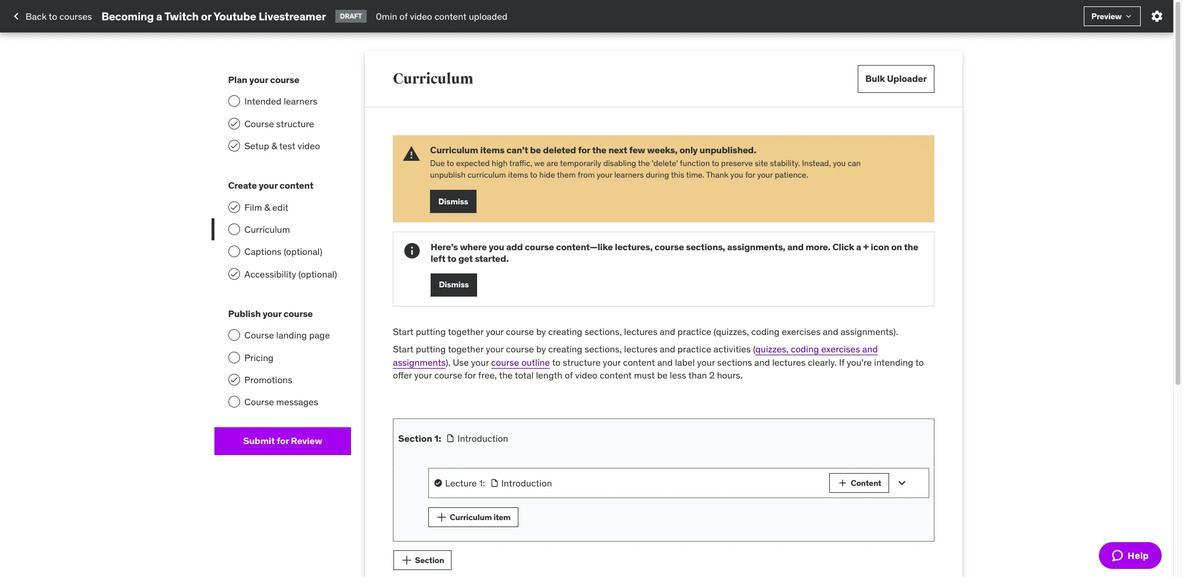 Task type: vqa. For each thing, say whether or not it's contained in the screenshot.
top a
yes



Task type: describe. For each thing, give the bounding box(es) containing it.
the inside if you're intending to offer your course for free, the total length of video content must be less than 2 hours.
[[499, 370, 513, 381]]

expected
[[456, 158, 490, 169]]

you're
[[847, 357, 872, 368]]

0min of video content uploaded
[[376, 10, 508, 22]]

curriculum inside curriculum items can't be deleted for the next few weeks, only unpublished. due to expected high traffic, we are temporarily disabling the 'delete' function to preserve site stability. instead, you can unpublish curriculum items to hide them from your learners during this time. thank you for your patience.
[[430, 144, 478, 156]]

incomplete image for course messages
[[228, 397, 240, 408]]

landing
[[276, 330, 307, 341]]

be inside if you're intending to offer your course for free, the total length of video content must be less than 2 hours.
[[657, 370, 668, 381]]

(
[[753, 344, 756, 355]]

incomplete image for curriculum
[[228, 224, 240, 235]]

twitch
[[164, 9, 199, 23]]

to down we at left
[[530, 170, 537, 180]]

must
[[634, 370, 655, 381]]

publish
[[228, 308, 261, 320]]

sections
[[717, 357, 752, 368]]

assignments).
[[841, 326, 898, 338]]

intended learners
[[244, 95, 318, 107]]

can't
[[507, 144, 528, 156]]

can
[[848, 158, 861, 169]]

and up 'clearly.'
[[823, 326, 838, 338]]

start for start putting together your course by creating sections, lectures and practice (quizzes, coding exercises and assignments).
[[393, 326, 414, 338]]

introduction for xsmall image for introduction
[[458, 433, 508, 445]]

started.
[[475, 253, 509, 264]]

accessibility (optional)
[[244, 268, 337, 280]]

back
[[26, 10, 47, 22]]

hours.
[[717, 370, 743, 381]]

1 vertical spatial structure
[[563, 357, 601, 368]]

lecture 1:
[[445, 478, 485, 489]]

back to courses link
[[9, 6, 92, 26]]

submit
[[243, 436, 275, 447]]

test
[[279, 140, 295, 152]]

icon
[[871, 241, 889, 253]]

1: for lecture 1:
[[479, 478, 485, 489]]

plan
[[228, 74, 247, 85]]

captions (optional)
[[244, 246, 322, 258]]

content up must
[[623, 357, 655, 368]]

here's where you add course content—like lectures, course sections, assignments, and more. click a + icon on the left to get started.
[[431, 241, 919, 264]]

for down site
[[745, 170, 755, 180]]

content inside if you're intending to offer your course for free, the total length of video content must be less than 2 hours.
[[600, 370, 632, 381]]

edit image
[[558, 479, 567, 488]]

uploader
[[887, 73, 927, 85]]

clearly.
[[808, 357, 837, 368]]

course settings image
[[1150, 9, 1164, 23]]

during
[[646, 170, 669, 180]]

0 vertical spatial items
[[480, 144, 505, 156]]

completed image inside promotions link
[[229, 376, 239, 385]]

plan your course
[[228, 74, 299, 85]]

completed image for accessibility (optional)
[[229, 270, 239, 279]]

together for start putting together your course by creating sections, lectures and practice (quizzes, coding exercises and assignments).
[[448, 326, 484, 338]]

unpublish
[[430, 170, 466, 180]]

offer
[[393, 370, 412, 381]]

section 1:
[[398, 433, 441, 445]]

0 horizontal spatial video
[[298, 140, 320, 152]]

time.
[[686, 170, 705, 180]]

draft
[[340, 12, 362, 20]]

get
[[458, 253, 473, 264]]

here's
[[431, 241, 458, 253]]

course for course landing page
[[244, 330, 274, 341]]

).
[[446, 357, 451, 368]]

create your content
[[228, 180, 313, 191]]

thank
[[706, 170, 729, 180]]

temporarily
[[560, 158, 601, 169]]

putting for start putting together your course by creating sections, lectures and practice activities (
[[416, 344, 446, 355]]

uploaded
[[469, 10, 508, 22]]

film & edit
[[244, 201, 288, 213]]

learners inside curriculum items can't be deleted for the next few weeks, only unpublished. due to expected high traffic, we are temporarily disabling the 'delete' function to preserve site stability. instead, you can unpublish curriculum items to hide them from your learners during this time. thank you for your patience.
[[614, 170, 644, 180]]

to inside back to courses link
[[49, 10, 57, 22]]

pricing
[[244, 352, 274, 364]]

traffic,
[[509, 158, 532, 169]]

unpublished.
[[700, 144, 756, 156]]

quizzes,
[[756, 344, 789, 355]]

content left uploaded
[[435, 10, 467, 22]]

to inside the here's where you add course content—like lectures, course sections, assignments, and more. click a + icon on the left to get started.
[[447, 253, 456, 264]]

completed image for setup & test video
[[229, 141, 239, 151]]

intended learners link
[[214, 90, 351, 113]]

accessibility
[[244, 268, 296, 280]]

2
[[709, 370, 715, 381]]

site
[[755, 158, 768, 169]]

or
[[201, 9, 211, 23]]

submit for review button
[[214, 428, 351, 456]]

to inside if you're intending to offer your course for free, the total length of video content must be less than 2 hours.
[[916, 357, 924, 368]]

sections, for activities
[[585, 344, 622, 355]]

disabling
[[603, 158, 636, 169]]

submit for review
[[243, 436, 322, 447]]

promotions link
[[214, 369, 351, 391]]

course structure link
[[214, 113, 351, 135]]

completed element inside promotions link
[[228, 374, 240, 386]]

back to courses
[[26, 10, 92, 22]]

curriculum inside curriculum item button
[[450, 513, 492, 523]]

intending
[[874, 357, 914, 368]]

use
[[453, 357, 469, 368]]

xsmall image for introduction
[[446, 434, 455, 444]]

dismiss for top dismiss button
[[438, 196, 468, 207]]

start putting together your course by creating sections, lectures and practice activities (
[[393, 344, 756, 355]]

completed image for film
[[229, 203, 239, 212]]

+
[[863, 241, 869, 253]]

(quizzes,
[[714, 326, 749, 338]]

completed element for accessibility
[[228, 268, 240, 280]]

setup
[[244, 140, 269, 152]]

1 horizontal spatial items
[[508, 170, 528, 180]]

film
[[244, 201, 262, 213]]

0 vertical spatial learners
[[284, 95, 318, 107]]

accessibility (optional) link
[[214, 263, 351, 285]]

(optional) for accessibility (optional)
[[298, 268, 337, 280]]

completed element for setup
[[228, 140, 240, 152]]

promotions
[[244, 374, 292, 386]]

for inside "button"
[[277, 436, 289, 447]]

bulk uploader
[[866, 73, 927, 85]]

if you're intending to offer your course for free, the total length of video content must be less than 2 hours.
[[393, 357, 924, 381]]

completed element for film
[[228, 201, 240, 213]]

0 horizontal spatial of
[[400, 10, 408, 22]]

lectures for (quizzes,
[[624, 326, 658, 338]]

hide
[[539, 170, 555, 180]]

stability.
[[770, 158, 800, 169]]

completed element for course
[[228, 118, 240, 129]]

bulk
[[866, 73, 885, 85]]

a inside the here's where you add course content—like lectures, course sections, assignments, and more. click a + icon on the left to get started.
[[856, 241, 861, 253]]

lectures,
[[615, 241, 653, 253]]

becoming
[[101, 9, 154, 23]]

if
[[839, 357, 845, 368]]

xsmall image inside preview dropdown button
[[1124, 12, 1133, 21]]

course for course messages
[[244, 397, 274, 408]]

left
[[431, 253, 445, 264]]

medium image
[[9, 9, 23, 23]]



Task type: locate. For each thing, give the bounding box(es) containing it.
0 vertical spatial introduction
[[458, 433, 508, 445]]

xsmall image
[[1124, 12, 1133, 21], [446, 434, 455, 444], [434, 479, 443, 488]]

only
[[680, 144, 698, 156]]

video down start putting together your course by creating sections, lectures and practice activities (
[[575, 370, 598, 381]]

0 horizontal spatial exercises
[[782, 326, 821, 338]]

you down preserve
[[731, 170, 743, 180]]

for up temporarily
[[578, 144, 590, 156]]

start for start putting together your course by creating sections, lectures and practice activities (
[[393, 344, 414, 355]]

incomplete image inside "course messages" 'link'
[[228, 397, 240, 408]]

where
[[460, 241, 487, 253]]

course inside if you're intending to offer your course for free, the total length of video content must be less than 2 hours.
[[434, 370, 462, 381]]

0 horizontal spatial xsmall image
[[434, 479, 443, 488]]

0 vertical spatial dismiss
[[438, 196, 468, 207]]

0 horizontal spatial structure
[[276, 118, 314, 129]]

dismiss button down the unpublish
[[430, 190, 477, 214]]

2 course from the top
[[244, 330, 274, 341]]

3 incomplete image from the top
[[228, 246, 240, 258]]

label
[[675, 357, 695, 368]]

youtube
[[213, 9, 256, 23]]

intended
[[244, 95, 282, 107]]

0 vertical spatial be
[[530, 144, 541, 156]]

course messages link
[[214, 391, 351, 414]]

completed element inside course structure link
[[228, 118, 240, 129]]

length
[[536, 370, 563, 381]]

a left the +
[[856, 241, 861, 253]]

sections, for (quizzes,
[[585, 326, 622, 338]]

0 horizontal spatial &
[[264, 201, 270, 213]]

be inside curriculum items can't be deleted for the next few weeks, only unpublished. due to expected high traffic, we are temporarily disabling the 'delete' function to preserve site stability. instead, you can unpublish curriculum items to hide them from your learners during this time. thank you for your patience.
[[530, 144, 541, 156]]

and down "("
[[755, 357, 770, 368]]

function
[[680, 158, 710, 169]]

be up we at left
[[530, 144, 541, 156]]

1 vertical spatial new curriculum item image
[[434, 510, 450, 526]]

xsmall image right the section 1:
[[446, 434, 455, 444]]

1 horizontal spatial learners
[[614, 170, 644, 180]]

total
[[515, 370, 534, 381]]

0 vertical spatial completed image
[[229, 141, 239, 151]]

2 incomplete image from the top
[[228, 224, 240, 235]]

3 completed element from the top
[[228, 201, 240, 213]]

0 horizontal spatial you
[[489, 241, 504, 253]]

completed element inside the accessibility (optional) link
[[228, 268, 240, 280]]

add
[[506, 241, 523, 253]]

video right 0min at the left top of page
[[410, 10, 432, 22]]

your inside if you're intending to offer your course for free, the total length of video content must be less than 2 hours.
[[414, 370, 432, 381]]

assignments
[[393, 357, 446, 368]]

2 horizontal spatial xsmall image
[[1124, 12, 1133, 21]]

incomplete image up incomplete image
[[228, 330, 240, 341]]

4 incomplete image from the top
[[228, 330, 240, 341]]

to up thank
[[712, 158, 719, 169]]

incomplete image inside captions (optional) link
[[228, 246, 240, 258]]

incomplete image for intended learners
[[228, 95, 240, 107]]

lectures up quizzes, coding exercises and assignments
[[624, 326, 658, 338]]

0 vertical spatial new curriculum item image
[[391, 456, 408, 473]]

creating for activities
[[548, 344, 582, 355]]

completed image inside setup & test video link
[[229, 141, 239, 151]]

video inside if you're intending to offer your course for free, the total length of video content must be less than 2 hours.
[[575, 370, 598, 381]]

4 completed element from the top
[[228, 268, 240, 280]]

new curriculum item image inside section button
[[399, 553, 415, 569]]

1 start from the top
[[393, 326, 414, 338]]

completed image left accessibility
[[229, 270, 239, 279]]

film & edit link
[[214, 196, 351, 219]]

structure down start putting together your course by creating sections, lectures and practice activities (
[[563, 357, 601, 368]]

incomplete image down incomplete image
[[228, 397, 240, 408]]

1 vertical spatial putting
[[416, 344, 446, 355]]

dismiss down the unpublish
[[438, 196, 468, 207]]

preview
[[1092, 11, 1122, 21]]

learners
[[284, 95, 318, 107], [614, 170, 644, 180]]

1: for section 1:
[[434, 433, 441, 445]]

1 horizontal spatial coding
[[791, 344, 819, 355]]

'delete'
[[652, 158, 678, 169]]

& for edit
[[264, 201, 270, 213]]

0 vertical spatial &
[[271, 140, 277, 152]]

them
[[557, 170, 576, 180]]

1 vertical spatial introduction
[[501, 478, 552, 489]]

sections,
[[686, 241, 725, 253], [585, 326, 622, 338], [585, 344, 622, 355]]

together for start putting together your course by creating sections, lectures and practice activities (
[[448, 344, 484, 355]]

and up label
[[660, 326, 675, 338]]

1 completed element from the top
[[228, 118, 240, 129]]

1 vertical spatial completed image
[[229, 203, 239, 212]]

1 vertical spatial xsmall image
[[446, 434, 455, 444]]

your
[[249, 74, 268, 85], [597, 170, 612, 180], [757, 170, 773, 180], [259, 180, 278, 191], [263, 308, 282, 320], [486, 326, 504, 338], [486, 344, 504, 355], [471, 357, 489, 368], [603, 357, 621, 368], [697, 357, 715, 368], [414, 370, 432, 381]]

course for course structure
[[244, 118, 274, 129]]

1 vertical spatial start
[[393, 344, 414, 355]]

for left review on the left bottom of the page
[[277, 436, 289, 447]]

completed element left film on the top of page
[[228, 201, 240, 213]]

coding inside quizzes, coding exercises and assignments
[[791, 344, 819, 355]]

to right intending
[[916, 357, 924, 368]]

sections, inside the here's where you add course content—like lectures, course sections, assignments, and more. click a + icon on the left to get started.
[[686, 241, 725, 253]]

setup & test video link
[[214, 135, 351, 157]]

1 vertical spatial course
[[244, 330, 274, 341]]

messages
[[276, 397, 318, 408]]

section inside section button
[[415, 556, 444, 566]]

2 completed element from the top
[[228, 140, 240, 152]]

weeks,
[[647, 144, 678, 156]]

& left edit
[[264, 201, 270, 213]]

0 vertical spatial (optional)
[[284, 246, 322, 258]]

coding up 'clearly.'
[[791, 344, 819, 355]]

content down quizzes, coding exercises and assignments
[[600, 370, 632, 381]]

dismiss for the bottom dismiss button
[[439, 280, 469, 290]]

1 vertical spatial section
[[415, 556, 444, 566]]

items up the high
[[480, 144, 505, 156]]

and left more.
[[787, 241, 804, 253]]

0 vertical spatial of
[[400, 10, 408, 22]]

structure up test
[[276, 118, 314, 129]]

creating up length
[[548, 344, 582, 355]]

instead,
[[802, 158, 831, 169]]

course down promotions
[[244, 397, 274, 408]]

1 vertical spatial video
[[298, 140, 320, 152]]

click
[[833, 241, 854, 253]]

0 vertical spatial dismiss button
[[430, 190, 477, 214]]

completed image inside course structure link
[[229, 119, 239, 128]]

course inside "course messages" 'link'
[[244, 397, 274, 408]]

1 completed image from the top
[[229, 119, 239, 128]]

0 vertical spatial a
[[156, 9, 162, 23]]

new curriculum item image
[[391, 456, 408, 473], [434, 510, 450, 526], [399, 553, 415, 569]]

0 vertical spatial together
[[448, 326, 484, 338]]

1 by from the top
[[536, 326, 546, 338]]

new curriculum item image for section
[[399, 553, 415, 569]]

the left next
[[592, 144, 607, 156]]

curriculum items can't be deleted for the next few weeks, only unpublished. due to expected high traffic, we are temporarily disabling the 'delete' function to preserve site stability. instead, you can unpublish curriculum items to hide them from your learners during this time. thank you for your patience.
[[430, 144, 861, 180]]

0 horizontal spatial be
[[530, 144, 541, 156]]

by for start putting together your course by creating sections, lectures and practice (quizzes, coding exercises and assignments).
[[536, 326, 546, 338]]

and inside quizzes, coding exercises and assignments
[[862, 344, 878, 355]]

xsmall image left lecture in the left of the page
[[434, 479, 443, 488]]

0 vertical spatial section
[[398, 433, 432, 445]]

curriculum link
[[214, 219, 351, 241]]

1 vertical spatial learners
[[614, 170, 644, 180]]

0 horizontal spatial a
[[156, 9, 162, 23]]

completed element inside setup & test video link
[[228, 140, 240, 152]]

content up film & edit link
[[280, 180, 313, 191]]

1 vertical spatial a
[[856, 241, 861, 253]]

1 vertical spatial dismiss
[[439, 280, 469, 290]]

(optional) for captions (optional)
[[284, 246, 322, 258]]

0 vertical spatial structure
[[276, 118, 314, 129]]

1 vertical spatial of
[[565, 370, 573, 381]]

completed element down plan at the top left
[[228, 118, 240, 129]]

dismiss button down get
[[431, 274, 477, 297]]

captions (optional) link
[[214, 241, 351, 263]]

0 vertical spatial practice
[[678, 326, 711, 338]]

course up setup
[[244, 118, 274, 129]]

& left test
[[271, 140, 277, 152]]

2 vertical spatial you
[[489, 241, 504, 253]]

you left add
[[489, 241, 504, 253]]

course inside course landing page link
[[244, 330, 274, 341]]

1 horizontal spatial a
[[856, 241, 861, 253]]

lectures up ). use your course outline to structure your content and label your sections and lectures clearly.
[[624, 344, 658, 355]]

sections, left assignments,
[[686, 241, 725, 253]]

1 course from the top
[[244, 118, 274, 129]]

completed image down plan at the top left
[[229, 119, 239, 128]]

2 completed image from the top
[[229, 270, 239, 279]]

sections, up start putting together your course by creating sections, lectures and practice activities (
[[585, 326, 622, 338]]

the right on
[[904, 241, 919, 253]]

2 practice from the top
[[678, 344, 711, 355]]

course structure
[[244, 118, 314, 129]]

2 horizontal spatial you
[[833, 158, 846, 169]]

0 vertical spatial course
[[244, 118, 274, 129]]

introduction right xsmall icon
[[501, 478, 552, 489]]

incomplete image down plan at the top left
[[228, 95, 240, 107]]

1 together from the top
[[448, 326, 484, 338]]

0 vertical spatial xsmall image
[[1124, 12, 1133, 21]]

the right free,
[[499, 370, 513, 381]]

edit
[[272, 201, 288, 213]]

video right test
[[298, 140, 320, 152]]

to up length
[[552, 357, 561, 368]]

1 vertical spatial (optional)
[[298, 268, 337, 280]]

completed element
[[228, 118, 240, 129], [228, 140, 240, 152], [228, 201, 240, 213], [228, 268, 240, 280], [228, 374, 240, 386]]

0 vertical spatial you
[[833, 158, 846, 169]]

5 completed element from the top
[[228, 374, 240, 386]]

(optional) up accessibility (optional)
[[284, 246, 322, 258]]

xsmall image for lecture 1:
[[434, 479, 443, 488]]

0 vertical spatial by
[[536, 326, 546, 338]]

incomplete image down "create"
[[228, 224, 240, 235]]

1 vertical spatial exercises
[[821, 344, 860, 355]]

course inside course structure link
[[244, 118, 274, 129]]

a left twitch
[[156, 9, 162, 23]]

the down "few"
[[638, 158, 650, 169]]

exercises inside quizzes, coding exercises and assignments
[[821, 344, 860, 355]]

deleted
[[543, 144, 576, 156]]

new curriculum item image inside curriculum item button
[[434, 510, 450, 526]]

new curriculum item image for curriculum item
[[434, 510, 450, 526]]

completed image left film on the top of page
[[229, 203, 239, 212]]

1 incomplete image from the top
[[228, 95, 240, 107]]

activities
[[714, 344, 751, 355]]

exercises up if
[[821, 344, 860, 355]]

small image
[[837, 478, 849, 490]]

1 horizontal spatial video
[[410, 10, 432, 22]]

(optional) down captions (optional)
[[298, 268, 337, 280]]

create
[[228, 180, 257, 191]]

0 vertical spatial completed image
[[229, 119, 239, 128]]

incomplete image for course landing page
[[228, 330, 240, 341]]

learners down disabling
[[614, 170, 644, 180]]

to
[[49, 10, 57, 22], [447, 158, 454, 169], [712, 158, 719, 169], [530, 170, 537, 180], [447, 253, 456, 264], [552, 357, 561, 368], [916, 357, 924, 368]]

a
[[156, 9, 162, 23], [856, 241, 861, 253]]

dismiss
[[438, 196, 468, 207], [439, 280, 469, 290]]

1 vertical spatial &
[[264, 201, 270, 213]]

to up the unpublish
[[447, 158, 454, 169]]

livestreamer
[[259, 9, 326, 23]]

lecture
[[445, 478, 477, 489]]

curriculum inside curriculum link
[[244, 224, 290, 235]]

completed image for course
[[229, 119, 239, 128]]

are
[[547, 158, 558, 169]]

you left can
[[833, 158, 846, 169]]

lectures down "quizzes,"
[[772, 357, 806, 368]]

video
[[410, 10, 432, 22], [298, 140, 320, 152], [575, 370, 598, 381]]

content button
[[829, 474, 889, 494]]

of right length
[[565, 370, 573, 381]]

2 vertical spatial course
[[244, 397, 274, 408]]

0 vertical spatial 1:
[[434, 433, 441, 445]]

1 practice from the top
[[678, 326, 711, 338]]

curriculum
[[468, 170, 506, 180]]

you inside the here's where you add course content—like lectures, course sections, assignments, and more. click a + icon on the left to get started.
[[489, 241, 504, 253]]

practice for (quizzes,
[[678, 326, 711, 338]]

2 start from the top
[[393, 344, 414, 355]]

putting for start putting together your course by creating sections, lectures and practice (quizzes, coding exercises and assignments).
[[416, 326, 446, 338]]

1 vertical spatial be
[[657, 370, 668, 381]]

completed image down incomplete image
[[229, 376, 239, 385]]

5 incomplete image from the top
[[228, 397, 240, 408]]

curriculum item button
[[428, 508, 518, 528]]

curriculum item
[[450, 513, 511, 523]]

1 horizontal spatial be
[[657, 370, 668, 381]]

1 vertical spatial by
[[536, 344, 546, 355]]

course up pricing
[[244, 330, 274, 341]]

2 horizontal spatial video
[[575, 370, 598, 381]]

section for section
[[415, 556, 444, 566]]

0min
[[376, 10, 397, 22]]

review
[[291, 436, 322, 447]]

1 vertical spatial you
[[731, 170, 743, 180]]

1 completed image from the top
[[229, 141, 239, 151]]

course outline link
[[491, 357, 550, 368]]

exercises
[[782, 326, 821, 338], [821, 344, 860, 355]]

completed image
[[229, 141, 239, 151], [229, 270, 239, 279]]

completed element down incomplete image
[[228, 374, 240, 386]]

xsmall image right preview
[[1124, 12, 1133, 21]]

2 vertical spatial new curriculum item image
[[399, 553, 415, 569]]

1 horizontal spatial &
[[271, 140, 277, 152]]

1 horizontal spatial xsmall image
[[446, 434, 455, 444]]

0 vertical spatial video
[[410, 10, 432, 22]]

0 horizontal spatial items
[[480, 144, 505, 156]]

of inside if you're intending to offer your course for free, the total length of video content must be less than 2 hours.
[[565, 370, 573, 381]]

sections, up ). use your course outline to structure your content and label your sections and lectures clearly.
[[585, 344, 622, 355]]

completed element left setup
[[228, 140, 240, 152]]

2 vertical spatial video
[[575, 370, 598, 381]]

creating for (quizzes,
[[548, 326, 582, 338]]

0 vertical spatial exercises
[[782, 326, 821, 338]]

0 horizontal spatial learners
[[284, 95, 318, 107]]

1 horizontal spatial structure
[[563, 357, 601, 368]]

and up the you're
[[862, 344, 878, 355]]

1 vertical spatial creating
[[548, 344, 582, 355]]

2 together from the top
[[448, 344, 484, 355]]

0 horizontal spatial coding
[[751, 326, 780, 338]]

and inside the here's where you add course content—like lectures, course sections, assignments, and more. click a + icon on the left to get started.
[[787, 241, 804, 253]]

1 horizontal spatial exercises
[[821, 344, 860, 355]]

0 vertical spatial creating
[[548, 326, 582, 338]]

2 creating from the top
[[548, 344, 582, 355]]

0 vertical spatial lectures
[[624, 326, 658, 338]]

on
[[891, 241, 902, 253]]

for inside if you're intending to offer your course for free, the total length of video content must be less than 2 hours.
[[465, 370, 476, 381]]

2 vertical spatial completed image
[[229, 376, 239, 385]]

creating up start putting together your course by creating sections, lectures and practice activities (
[[548, 326, 582, 338]]

expand image
[[895, 477, 909, 491]]

completed image
[[229, 119, 239, 128], [229, 203, 239, 212], [229, 376, 239, 385]]

outline
[[522, 357, 550, 368]]

be
[[530, 144, 541, 156], [657, 370, 668, 381]]

2 by from the top
[[536, 344, 546, 355]]

1 vertical spatial items
[[508, 170, 528, 180]]

completed image left setup
[[229, 141, 239, 151]]

incomplete image
[[228, 352, 240, 364]]

less
[[670, 370, 686, 381]]

publish your course
[[228, 308, 313, 320]]

1 vertical spatial 1:
[[479, 478, 485, 489]]

items down traffic,
[[508, 170, 528, 180]]

dismiss down get
[[439, 280, 469, 290]]

you
[[833, 158, 846, 169], [731, 170, 743, 180], [489, 241, 504, 253]]

curriculum
[[393, 70, 473, 88], [430, 144, 478, 156], [244, 224, 290, 235], [450, 513, 492, 523]]

incomplete image for captions (optional)
[[228, 246, 240, 258]]

1 creating from the top
[[548, 326, 582, 338]]

2 putting from the top
[[416, 344, 446, 355]]

incomplete image inside intended learners link
[[228, 95, 240, 107]]

incomplete image inside course landing page link
[[228, 330, 240, 341]]

0 vertical spatial putting
[[416, 326, 446, 338]]

1 vertical spatial lectures
[[624, 344, 658, 355]]

introduction for xsmall icon
[[501, 478, 552, 489]]

incomplete image inside curriculum link
[[228, 224, 240, 235]]

1 vertical spatial practice
[[678, 344, 711, 355]]

0 vertical spatial coding
[[751, 326, 780, 338]]

& for test
[[271, 140, 277, 152]]

assignments,
[[727, 241, 786, 253]]

section for section 1:
[[398, 433, 432, 445]]

1 horizontal spatial you
[[731, 170, 743, 180]]

high
[[492, 158, 508, 169]]

2 vertical spatial lectures
[[772, 357, 806, 368]]

and up 'less'
[[657, 357, 673, 368]]

0 vertical spatial start
[[393, 326, 414, 338]]

2 vertical spatial xsmall image
[[434, 479, 443, 488]]

2 completed image from the top
[[229, 203, 239, 212]]

together
[[448, 326, 484, 338], [448, 344, 484, 355]]

1 vertical spatial completed image
[[229, 270, 239, 279]]

and up if you're intending to offer your course for free, the total length of video content must be less than 2 hours.
[[660, 344, 675, 355]]

the inside the here's where you add course content—like lectures, course sections, assignments, and more. click a + icon on the left to get started.
[[904, 241, 919, 253]]

exercises up "quizzes,"
[[782, 326, 821, 338]]

1 vertical spatial dismiss button
[[431, 274, 477, 297]]

to right back
[[49, 10, 57, 22]]

1 putting from the top
[[416, 326, 446, 338]]

incomplete image left captions
[[228, 246, 240, 258]]

next
[[609, 144, 627, 156]]

courses
[[59, 10, 92, 22]]

1 vertical spatial together
[[448, 344, 484, 355]]

1 vertical spatial sections,
[[585, 326, 622, 338]]

coding up "quizzes,"
[[751, 326, 780, 338]]

xsmall image
[[490, 479, 499, 488]]

by
[[536, 326, 546, 338], [536, 344, 546, 355]]

bulk uploader button
[[858, 65, 934, 93]]

be left 'less'
[[657, 370, 668, 381]]

1 vertical spatial coding
[[791, 344, 819, 355]]

dismiss button
[[430, 190, 477, 214], [431, 274, 477, 297]]

completed image inside film & edit link
[[229, 203, 239, 212]]

lectures for activities
[[624, 344, 658, 355]]

becoming a twitch or youtube livestreamer
[[101, 9, 326, 23]]

incomplete image
[[228, 95, 240, 107], [228, 224, 240, 235], [228, 246, 240, 258], [228, 330, 240, 341], [228, 397, 240, 408]]

0 vertical spatial sections,
[[686, 241, 725, 253]]

course messages
[[244, 397, 318, 408]]

completed image inside the accessibility (optional) link
[[229, 270, 239, 279]]

of right 0min at the left top of page
[[400, 10, 408, 22]]

start
[[393, 326, 414, 338], [393, 344, 414, 355]]

completed element inside film & edit link
[[228, 201, 240, 213]]

0 horizontal spatial 1:
[[434, 433, 441, 445]]

practice for activities
[[678, 344, 711, 355]]

by for start putting together your course by creating sections, lectures and practice activities (
[[536, 344, 546, 355]]

completed element left accessibility
[[228, 268, 240, 280]]

to left get
[[447, 253, 456, 264]]

start putting together your course by creating sections, lectures and practice (quizzes, coding exercises and assignments).
[[393, 326, 898, 338]]

1 horizontal spatial of
[[565, 370, 573, 381]]

1 horizontal spatial 1:
[[479, 478, 485, 489]]

learners up course structure link
[[284, 95, 318, 107]]

due
[[430, 158, 445, 169]]

free,
[[478, 370, 497, 381]]

2 vertical spatial sections,
[[585, 344, 622, 355]]

3 completed image from the top
[[229, 376, 239, 385]]

introduction up xsmall icon
[[458, 433, 508, 445]]

setup & test video
[[244, 140, 320, 152]]

for down use
[[465, 370, 476, 381]]

3 course from the top
[[244, 397, 274, 408]]



